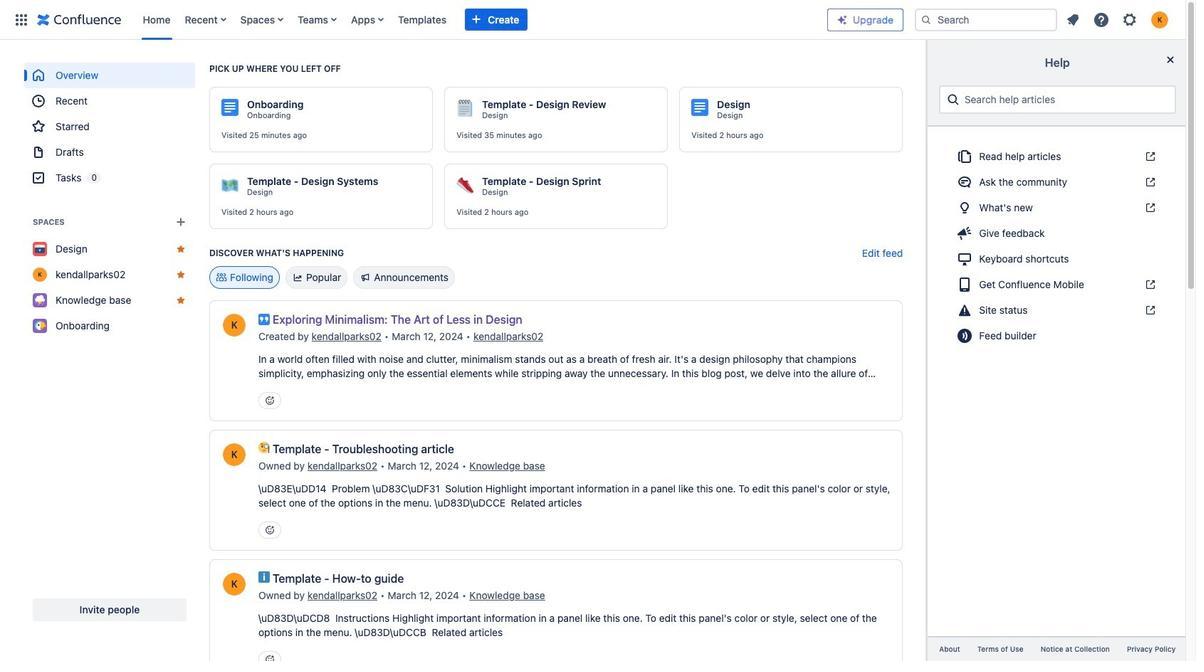 Task type: vqa. For each thing, say whether or not it's contained in the screenshot.
More information about kendallparks02 icon related to Add reaction icon
yes



Task type: describe. For each thing, give the bounding box(es) containing it.
your profile and preferences image
[[1151, 11, 1168, 28]]

signal icon image
[[956, 328, 974, 345]]

shortcut icon image for warning icon
[[1142, 305, 1157, 316]]

unstar this space image
[[175, 269, 187, 281]]

:notepad_spiral: image
[[456, 100, 474, 117]]

warning icon image
[[956, 302, 974, 319]]

mobile icon image
[[956, 276, 974, 293]]

2 more information about kendallparks02 image from the top
[[221, 572, 247, 597]]

notification icon image
[[1064, 11, 1082, 28]]

add reaction image for more information about kendallparks02 image on the bottom
[[264, 525, 276, 536]]

close image
[[1162, 51, 1179, 68]]

:map: image
[[221, 177, 239, 194]]

create a space image
[[172, 214, 189, 231]]

:map: image
[[221, 177, 239, 194]]

Search help articles field
[[961, 87, 1169, 112]]

help icon image
[[1093, 11, 1110, 28]]

add reaction image
[[264, 395, 276, 407]]

settings icon image
[[1121, 11, 1139, 28]]

premium image
[[837, 14, 848, 25]]

:information_source: image
[[258, 572, 270, 583]]

add reaction image for second more information about kendallparks02 icon
[[264, 654, 276, 661]]

global element
[[9, 0, 827, 40]]

more information about kendallparks02 image
[[221, 442, 247, 468]]

shortcut icon image for the "documents icon"
[[1142, 151, 1157, 162]]



Task type: locate. For each thing, give the bounding box(es) containing it.
confluence image
[[37, 11, 121, 28], [37, 11, 121, 28]]

unstar this space image up unstar this space icon
[[175, 244, 187, 255]]

1 vertical spatial unstar this space image
[[175, 295, 187, 306]]

:information_source: image
[[258, 572, 270, 583]]

shortcut icon image
[[1142, 151, 1157, 162], [1142, 177, 1157, 188], [1142, 202, 1157, 214], [1142, 279, 1157, 290], [1142, 305, 1157, 316]]

1 vertical spatial more information about kendallparks02 image
[[221, 572, 247, 597]]

lightbulb icon image
[[956, 199, 974, 216]]

0 vertical spatial unstar this space image
[[175, 244, 187, 255]]

group
[[24, 63, 195, 191]]

comment icon image
[[956, 174, 974, 191]]

list for appswitcher icon
[[136, 0, 827, 40]]

banner
[[0, 0, 1186, 40]]

documents icon image
[[956, 148, 974, 165]]

:face_with_monocle: image
[[258, 442, 270, 454], [258, 442, 270, 454]]

2 unstar this space image from the top
[[175, 295, 187, 306]]

1 unstar this space image from the top
[[175, 244, 187, 255]]

shortcut icon image for comment icon
[[1142, 177, 1157, 188]]

appswitcher icon image
[[13, 11, 30, 28]]

2 add reaction image from the top
[[264, 654, 276, 661]]

None search field
[[915, 8, 1057, 31]]

:athletic_shoe: image
[[456, 177, 474, 194], [456, 177, 474, 194]]

shortcut icon image for mobile icon
[[1142, 279, 1157, 290]]

more information about kendallparks02 image
[[221, 313, 247, 338], [221, 572, 247, 597]]

feedback icon image
[[956, 225, 974, 242]]

5 shortcut icon image from the top
[[1142, 305, 1157, 316]]

search image
[[921, 14, 932, 25]]

unstar this space image
[[175, 244, 187, 255], [175, 295, 187, 306]]

1 shortcut icon image from the top
[[1142, 151, 1157, 162]]

Search field
[[915, 8, 1057, 31]]

unstar this space image down unstar this space icon
[[175, 295, 187, 306]]

list for premium image
[[1060, 7, 1177, 32]]

shortcut icon image for lightbulb icon
[[1142, 202, 1157, 214]]

list
[[136, 0, 827, 40], [1060, 7, 1177, 32]]

1 horizontal spatial list
[[1060, 7, 1177, 32]]

1 vertical spatial add reaction image
[[264, 654, 276, 661]]

1 more information about kendallparks02 image from the top
[[221, 313, 247, 338]]

add reaction image
[[264, 525, 276, 536], [264, 654, 276, 661]]

3 shortcut icon image from the top
[[1142, 202, 1157, 214]]

0 vertical spatial add reaction image
[[264, 525, 276, 536]]

:notepad_spiral: image
[[456, 100, 474, 117]]

1 add reaction image from the top
[[264, 525, 276, 536]]

4 shortcut icon image from the top
[[1142, 279, 1157, 290]]

2 shortcut icon image from the top
[[1142, 177, 1157, 188]]

0 vertical spatial more information about kendallparks02 image
[[221, 313, 247, 338]]

screen icon image
[[956, 251, 974, 268]]

0 horizontal spatial list
[[136, 0, 827, 40]]



